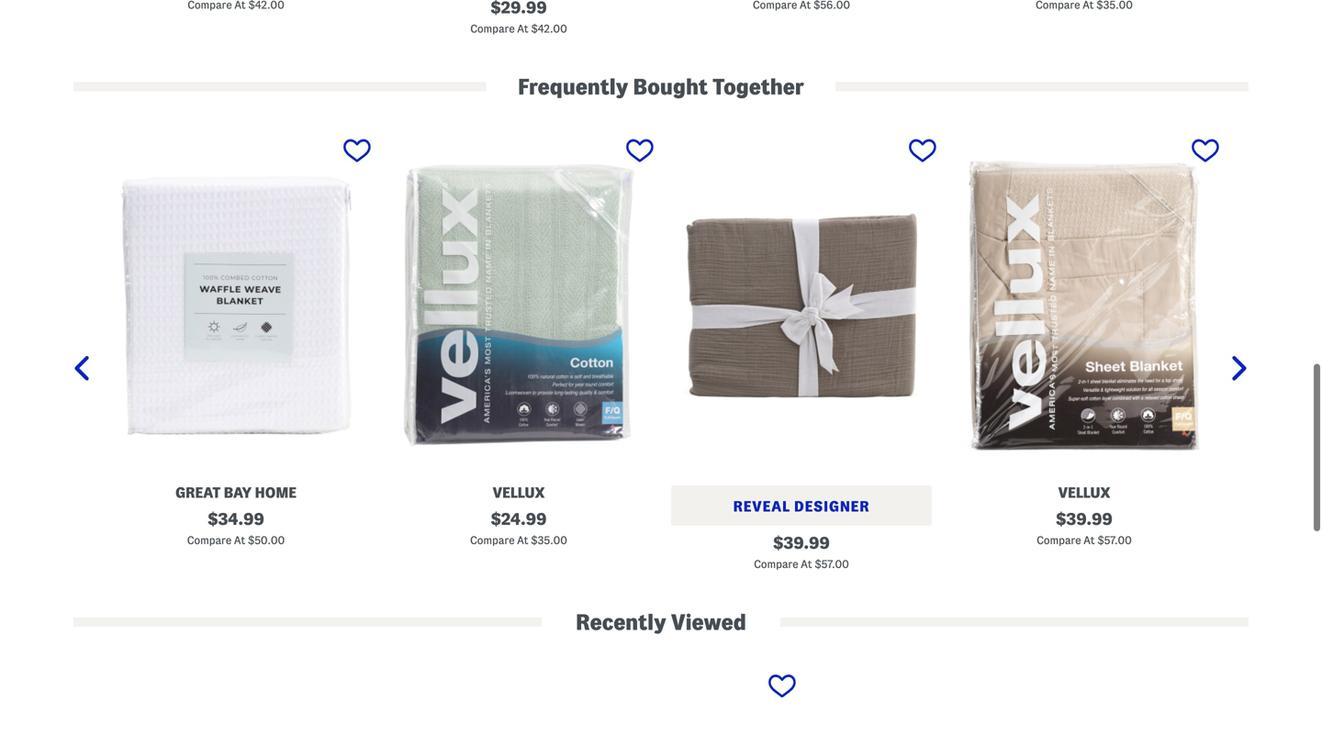 Task type: vqa. For each thing, say whether or not it's contained in the screenshot.
the left FIND A STORE Link
no



Task type: describe. For each thing, give the bounding box(es) containing it.
at for 'cotton gauze end of bed blanket' image
[[801, 559, 813, 570]]

compare at 42.00
[[471, 23, 567, 34]]

39.99 for cotton sheet blanket image
[[1067, 511, 1113, 529]]

designer
[[795, 499, 870, 515]]

34.99
[[218, 511, 264, 529]]

click or press b to reveal designer element
[[671, 486, 932, 526]]

at for cotton sheet blanket image
[[1084, 535, 1095, 547]]

cotton mist blanket image
[[382, 135, 656, 477]]

men's triumph 20 cushioned running sneakers image
[[525, 671, 798, 747]]

recently viewed
[[576, 611, 747, 635]]

42.00
[[538, 23, 567, 34]]

bay
[[224, 485, 252, 501]]

great bay home
[[175, 485, 297, 501]]

39.99 for 'cotton gauze end of bed blanket' image
[[784, 535, 830, 553]]

compare for cotton mist blanket image
[[470, 535, 515, 547]]

great
[[175, 485, 221, 501]]

50.00
[[255, 535, 285, 547]]

compare for cotton sheet blanket image
[[1037, 535, 1082, 547]]

39.99 compare at 57.00 for cotton sheet blanket image
[[1037, 511, 1133, 547]]

recently
[[576, 611, 667, 635]]

together
[[713, 75, 805, 99]]

24.99
[[501, 511, 547, 529]]

at for cotton mist blanket image
[[517, 535, 529, 547]]



Task type: locate. For each thing, give the bounding box(es) containing it.
vellux for 39.99
[[1059, 485, 1111, 501]]

compare for 'cotton gauze end of bed blanket' image
[[754, 559, 799, 570]]

vellux for 24.99
[[493, 485, 545, 501]]

1 vertical spatial 57.00
[[822, 559, 850, 570]]

compare inside '24.99 compare at 35.00'
[[470, 535, 515, 547]]

reveal
[[734, 499, 791, 515]]

0 vertical spatial 39.99
[[1067, 511, 1113, 529]]

compare for cotton waffle weave blanket image
[[187, 535, 232, 547]]

cotton gauze end of bed blanket image
[[665, 135, 939, 477]]

1 vertical spatial 39.99
[[784, 535, 830, 553]]

frequently bought together
[[518, 75, 805, 99]]

57.00 for 'cotton gauze end of bed blanket' image
[[822, 559, 850, 570]]

1 horizontal spatial 57.00
[[1105, 535, 1133, 547]]

39.99 compare at 57.00 for 'cotton gauze end of bed blanket' image
[[754, 535, 850, 570]]

57.00 for cotton sheet blanket image
[[1105, 535, 1133, 547]]

frequently bought together list
[[0, 133, 1249, 609]]

reveal designer
[[734, 499, 870, 515]]

34.99 compare at 50.00
[[187, 511, 285, 547]]

1 horizontal spatial vellux
[[1059, 485, 1111, 501]]

compare
[[471, 23, 515, 34], [187, 535, 232, 547], [470, 535, 515, 547], [1037, 535, 1082, 547], [754, 559, 799, 570]]

home
[[255, 485, 297, 501]]

at for cotton waffle weave blanket image
[[234, 535, 245, 547]]

bought
[[633, 75, 708, 99]]

0 horizontal spatial 57.00
[[822, 559, 850, 570]]

frequently
[[518, 75, 629, 99]]

at inside 34.99 compare at 50.00
[[234, 535, 245, 547]]

cotton waffle weave blanket image
[[99, 135, 373, 477]]

24.99 compare at 35.00
[[470, 511, 568, 547]]

2 vellux from the left
[[1059, 485, 1111, 501]]

cotton sheet blanket image
[[948, 135, 1222, 477]]

compare inside 34.99 compare at 50.00
[[187, 535, 232, 547]]

35.00
[[538, 535, 568, 547]]

1 horizontal spatial 39.99 compare at 57.00
[[1037, 511, 1133, 547]]

0 vertical spatial 57.00
[[1105, 535, 1133, 547]]

39.99
[[1067, 511, 1113, 529], [784, 535, 830, 553]]

0 horizontal spatial vellux
[[493, 485, 545, 501]]

57.00
[[1105, 535, 1133, 547], [822, 559, 850, 570]]

1 horizontal spatial 39.99
[[1067, 511, 1113, 529]]

at
[[517, 23, 529, 34], [234, 535, 245, 547], [517, 535, 529, 547], [1084, 535, 1095, 547], [801, 559, 813, 570]]

at inside '24.99 compare at 35.00'
[[517, 535, 529, 547]]

vellux
[[493, 485, 545, 501], [1059, 485, 1111, 501]]

1 vellux from the left
[[493, 485, 545, 501]]

viewed
[[671, 611, 747, 635]]

39.99 compare at 57.00
[[1037, 511, 1133, 547], [754, 535, 850, 570]]

0 horizontal spatial 39.99 compare at 57.00
[[754, 535, 850, 570]]

0 horizontal spatial 39.99
[[784, 535, 830, 553]]



